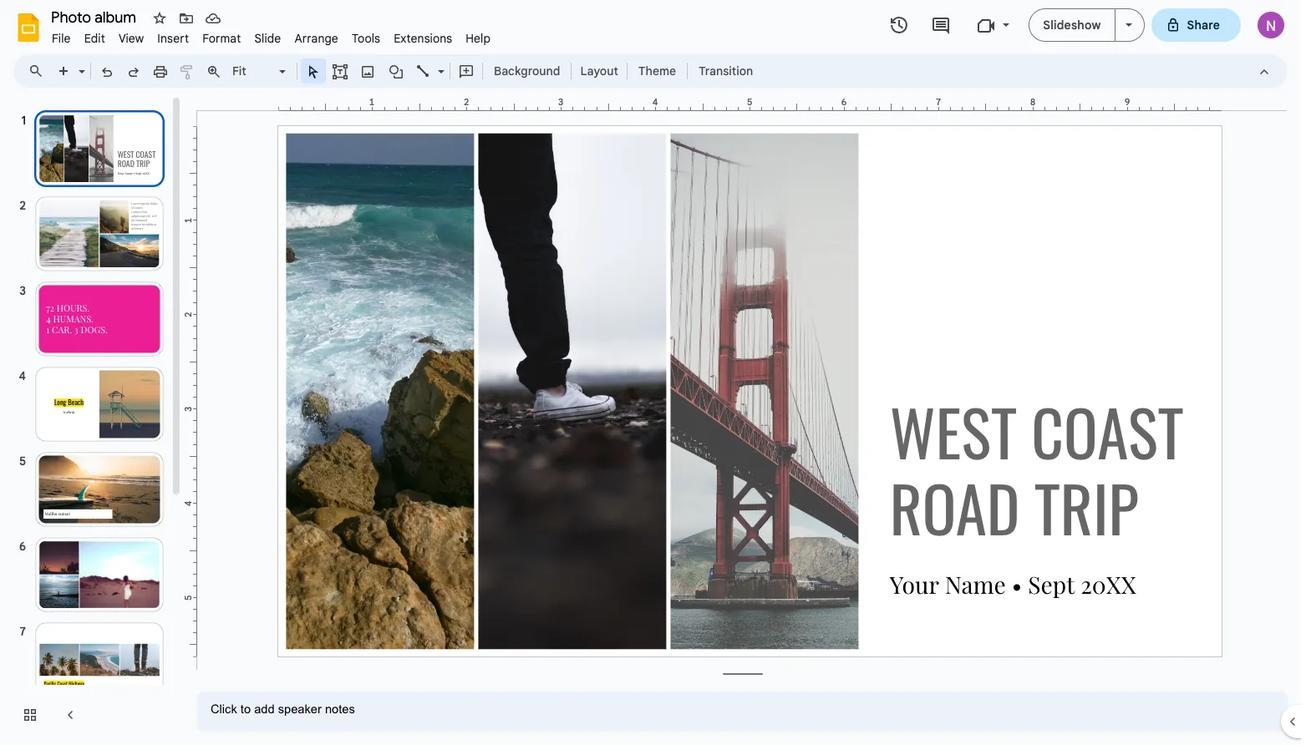 Task type: vqa. For each thing, say whether or not it's contained in the screenshot.
Dismiss
no



Task type: locate. For each thing, give the bounding box(es) containing it.
menu bar inside menu bar "banner"
[[45, 22, 497, 49]]

slideshow button
[[1029, 8, 1115, 42]]

help
[[466, 31, 491, 46]]

file
[[52, 31, 71, 46]]

slide
[[254, 31, 281, 46]]

menu bar
[[45, 22, 497, 49]]

tools menu item
[[345, 28, 387, 48]]

Zoom text field
[[230, 59, 277, 83]]

application
[[0, 0, 1301, 746]]

view menu item
[[112, 28, 151, 48]]

presentation options image
[[1126, 23, 1132, 27]]

edit menu item
[[77, 28, 112, 48]]

menu bar containing file
[[45, 22, 497, 49]]

insert image image
[[358, 59, 377, 83]]

theme button
[[631, 59, 684, 84]]

share
[[1187, 18, 1220, 33]]

slide menu item
[[248, 28, 288, 48]]

extensions menu item
[[387, 28, 459, 48]]

format
[[202, 31, 241, 46]]

new slide with layout image
[[74, 60, 85, 66]]

arrange menu item
[[288, 28, 345, 48]]

menu bar banner
[[0, 0, 1301, 746]]

insert menu item
[[151, 28, 196, 48]]

shape image
[[387, 59, 406, 83]]

navigation
[[0, 94, 184, 746]]

help menu item
[[459, 28, 497, 48]]

format menu item
[[196, 28, 248, 48]]

tools
[[352, 31, 380, 46]]

insert
[[157, 31, 189, 46]]

Star checkbox
[[148, 7, 171, 30]]

edit
[[84, 31, 105, 46]]

layout
[[580, 64, 618, 79]]



Task type: describe. For each thing, give the bounding box(es) containing it.
share button
[[1151, 8, 1241, 42]]

background button
[[486, 59, 568, 84]]

main toolbar
[[6, 0, 762, 739]]

view
[[119, 31, 144, 46]]

Rename text field
[[45, 7, 146, 27]]

background
[[494, 64, 560, 79]]

file menu item
[[45, 28, 77, 48]]

navigation inside application
[[0, 94, 184, 746]]

application containing slideshow
[[0, 0, 1301, 746]]

transition
[[699, 64, 753, 79]]

theme
[[639, 64, 676, 79]]

slideshow
[[1043, 18, 1101, 33]]

arrange
[[295, 31, 338, 46]]

layout button
[[575, 59, 624, 84]]

Menus field
[[21, 59, 58, 83]]

transition button
[[691, 59, 761, 84]]

extensions
[[394, 31, 452, 46]]

Zoom field
[[227, 59, 293, 84]]



